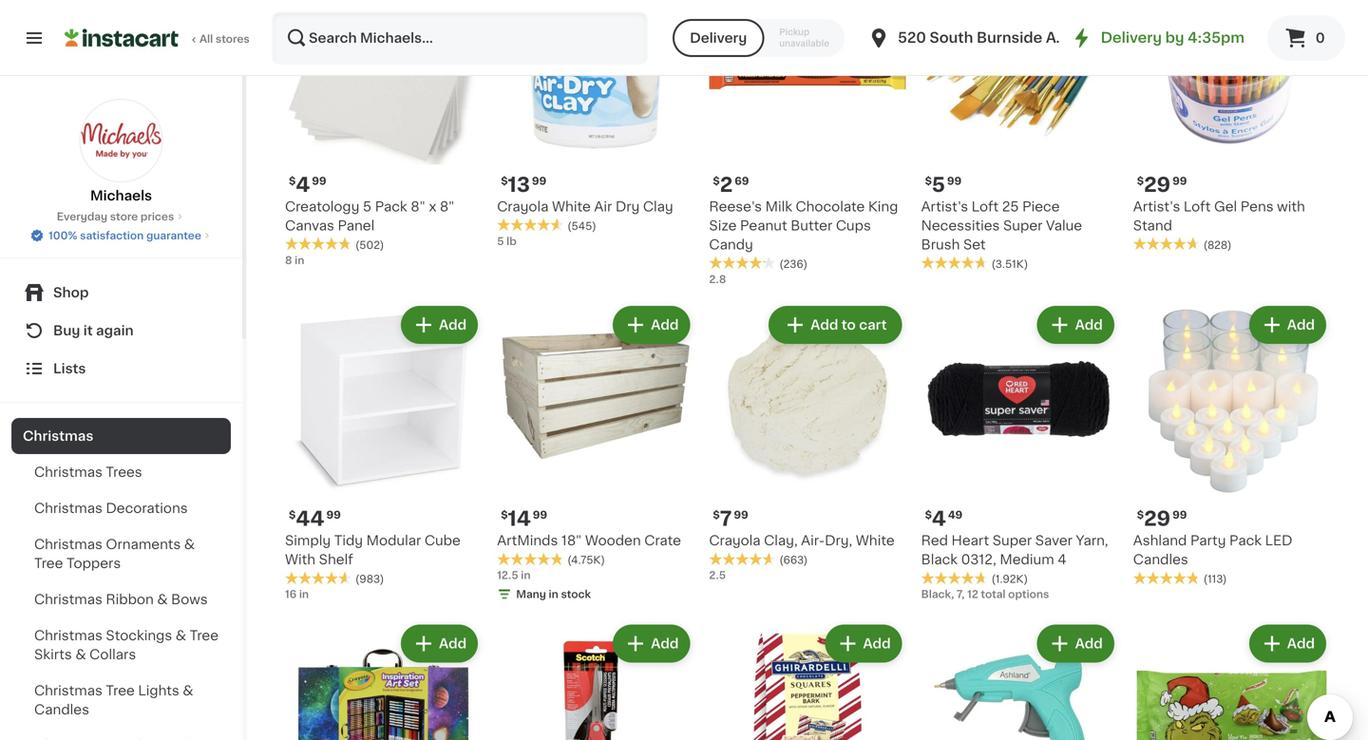 Task type: vqa. For each thing, say whether or not it's contained in the screenshot.


Task type: locate. For each thing, give the bounding box(es) containing it.
dry
[[616, 200, 640, 213]]

12.5
[[497, 570, 518, 581]]

gel
[[1214, 200, 1237, 213]]

christmas tree lights & candles link
[[11, 673, 231, 728]]

$ for simply tidy modular cube with shelf
[[289, 510, 296, 520]]

5 left lb
[[497, 236, 504, 246]]

peanut
[[740, 219, 787, 232]]

product group containing 44
[[285, 302, 482, 602]]

5 up necessities
[[932, 175, 945, 195]]

1 horizontal spatial 5
[[497, 236, 504, 246]]

(545)
[[567, 221, 596, 231]]

artist's inside artist's loft gel pens with stand
[[1133, 200, 1180, 213]]

christmas down toppers
[[34, 593, 102, 606]]

super
[[1003, 219, 1043, 232], [993, 534, 1032, 547]]

super up medium
[[993, 534, 1032, 547]]

in
[[295, 255, 304, 265], [521, 570, 531, 581], [299, 589, 309, 600], [549, 589, 558, 600]]

2 $ 29 99 from the top
[[1137, 509, 1187, 529]]

christmas inside christmas ornaments & tree toppers
[[34, 538, 102, 551]]

0 vertical spatial $ 29 99
[[1137, 175, 1187, 195]]

$ up necessities
[[925, 176, 932, 186]]

super down "25"
[[1003, 219, 1043, 232]]

1 horizontal spatial delivery
[[1101, 31, 1162, 45]]

christmas ribbon & bows link
[[11, 581, 231, 618]]

pack inside ashland party pack led candles
[[1230, 534, 1262, 547]]

tree
[[34, 557, 63, 570], [190, 629, 219, 642], [106, 684, 135, 697]]

1 artist's from the left
[[921, 200, 968, 213]]

29 for artist's
[[1144, 175, 1171, 195]]

all
[[200, 34, 213, 44]]

reese's
[[709, 200, 762, 213]]

2 vertical spatial 4
[[1058, 553, 1067, 566]]

5
[[932, 175, 945, 195], [363, 200, 372, 213], [497, 236, 504, 246]]

2 horizontal spatial 4
[[1058, 553, 1067, 566]]

1 vertical spatial pack
[[1230, 534, 1262, 547]]

artist's inside artist's loft 25 piece necessities super value brush set
[[921, 200, 968, 213]]

99 right 44
[[326, 510, 341, 520]]

5 lb
[[497, 236, 517, 246]]

8" right x
[[440, 200, 455, 213]]

$ up ashland
[[1137, 510, 1144, 520]]

0 horizontal spatial 4
[[296, 175, 310, 195]]

product group containing 7
[[709, 302, 906, 583]]

4:35pm
[[1188, 31, 1245, 45]]

99 inside '$ 5 99'
[[947, 176, 962, 186]]

99 for crayola clay, air-dry, white
[[734, 510, 748, 520]]

saver
[[1035, 534, 1073, 547]]

1 vertical spatial 5
[[363, 200, 372, 213]]

0 horizontal spatial pack
[[375, 200, 407, 213]]

christmas stockings & tree skirts & collars
[[34, 629, 219, 661]]

0 vertical spatial super
[[1003, 219, 1043, 232]]

candles inside ashland party pack led candles
[[1133, 553, 1188, 566]]

avenue
[[1046, 31, 1101, 45]]

christmas up skirts on the bottom left of page
[[34, 629, 102, 642]]

$ 29 99 for artist's
[[1137, 175, 1187, 195]]

loft left gel at the top
[[1184, 200, 1211, 213]]

1 vertical spatial $ 29 99
[[1137, 509, 1187, 529]]

1 29 from the top
[[1144, 175, 1171, 195]]

4 for red
[[932, 509, 946, 529]]

0 vertical spatial tree
[[34, 557, 63, 570]]

2 horizontal spatial tree
[[190, 629, 219, 642]]

clay,
[[764, 534, 798, 547]]

christmas inside 'christmas stockings & tree skirts & collars'
[[34, 629, 102, 642]]

0 horizontal spatial loft
[[972, 200, 999, 213]]

$ for artist's loft gel pens with stand
[[1137, 176, 1144, 186]]

pack left led
[[1230, 534, 1262, 547]]

99
[[312, 176, 326, 186], [532, 176, 546, 186], [947, 176, 962, 186], [1173, 176, 1187, 186], [326, 510, 341, 520], [734, 510, 748, 520], [533, 510, 547, 520], [1173, 510, 1187, 520]]

1 $ 29 99 from the top
[[1137, 175, 1187, 195]]

$ 14 99
[[501, 509, 547, 529]]

$ inside $ 4 99
[[289, 176, 296, 186]]

christmas for christmas ribbon & bows
[[34, 593, 102, 606]]

& left bows
[[157, 593, 168, 606]]

pack
[[375, 200, 407, 213], [1230, 534, 1262, 547]]

loft inside artist's loft 25 piece necessities super value brush set
[[972, 200, 999, 213]]

$ up simply
[[289, 510, 296, 520]]

tree down collars
[[106, 684, 135, 697]]

tree inside christmas tree lights & candles
[[106, 684, 135, 697]]

16 in
[[285, 589, 309, 600]]

2 horizontal spatial 5
[[932, 175, 945, 195]]

2 artist's from the left
[[1133, 200, 1180, 213]]

$ up stand
[[1137, 176, 1144, 186]]

100%
[[49, 230, 77, 241]]

christmas inside christmas decorations link
[[34, 502, 102, 515]]

chocolate
[[796, 200, 865, 213]]

crayola
[[497, 200, 549, 213], [709, 534, 761, 547]]

0 vertical spatial pack
[[375, 200, 407, 213]]

$ inside '$ 5 99'
[[925, 176, 932, 186]]

99 up creatology in the left top of the page
[[312, 176, 326, 186]]

$ inside the $ 2 69
[[713, 176, 720, 186]]

0312,
[[961, 553, 997, 566]]

$
[[289, 176, 296, 186], [713, 176, 720, 186], [501, 176, 508, 186], [925, 176, 932, 186], [1137, 176, 1144, 186], [289, 510, 296, 520], [713, 510, 720, 520], [501, 510, 508, 520], [925, 510, 932, 520], [1137, 510, 1144, 520]]

candles for ashland party pack led candles
[[1133, 553, 1188, 566]]

$ inside $ 13 99
[[501, 176, 508, 186]]

29 inside 'product' group
[[1144, 509, 1171, 529]]

99 inside $ 13 99
[[532, 176, 546, 186]]

in for 14
[[521, 570, 531, 581]]

0 horizontal spatial crayola
[[497, 200, 549, 213]]

christmas tree lights & candles
[[34, 684, 193, 716]]

in for 4
[[295, 255, 304, 265]]

1 vertical spatial 4
[[932, 509, 946, 529]]

$ 29 99 up ashland
[[1137, 509, 1187, 529]]

100% satisfaction guarantee button
[[30, 224, 213, 243]]

7,
[[957, 589, 965, 600]]

1 horizontal spatial crayola
[[709, 534, 761, 547]]

instacart logo image
[[65, 27, 179, 49]]

1 vertical spatial 29
[[1144, 509, 1171, 529]]

christmas inside christmas link
[[23, 429, 93, 443]]

crayola down $ 7 99
[[709, 534, 761, 547]]

0 vertical spatial crayola
[[497, 200, 549, 213]]

candles down ashland
[[1133, 553, 1188, 566]]

guarantee
[[146, 230, 201, 241]]

christmas inside christmas tree lights & candles
[[34, 684, 102, 697]]

by
[[1165, 31, 1184, 45]]

&
[[184, 538, 195, 551], [157, 593, 168, 606], [176, 629, 186, 642], [75, 648, 86, 661], [183, 684, 193, 697]]

$ up artminds
[[501, 510, 508, 520]]

4 left 49
[[932, 509, 946, 529]]

99 inside $ 44 99
[[326, 510, 341, 520]]

satisfaction
[[80, 230, 144, 241]]

0 horizontal spatial artist's
[[921, 200, 968, 213]]

(3.51k)
[[992, 259, 1028, 269]]

crayola for 7
[[709, 534, 761, 547]]

99 up artist's loft gel pens with stand
[[1173, 176, 1187, 186]]

$ 13 99
[[501, 175, 546, 195]]

0 horizontal spatial 8"
[[411, 200, 425, 213]]

8
[[285, 255, 292, 265]]

super inside red heart super saver yarn, black 0312, medium 4
[[993, 534, 1032, 547]]

add inside add to cart button
[[811, 318, 838, 331]]

$ up 5 lb
[[501, 176, 508, 186]]

99 inside $ 14 99
[[533, 510, 547, 520]]

again
[[96, 324, 134, 337]]

& for ribbon
[[157, 593, 168, 606]]

1 8" from the left
[[411, 200, 425, 213]]

29 for ashland
[[1144, 509, 1171, 529]]

tree for christmas ornaments & tree toppers
[[34, 557, 63, 570]]

shop link
[[11, 274, 231, 312]]

& inside christmas ornaments & tree toppers
[[184, 538, 195, 551]]

necessities
[[921, 219, 1000, 232]]

$ 29 99 up stand
[[1137, 175, 1187, 195]]

1 horizontal spatial candles
[[1133, 553, 1188, 566]]

tree inside christmas ornaments & tree toppers
[[34, 557, 63, 570]]

pack left x
[[375, 200, 407, 213]]

red heart super saver yarn, black 0312, medium 4
[[921, 534, 1108, 566]]

tree down bows
[[190, 629, 219, 642]]

christmas up toppers
[[34, 538, 102, 551]]

christmas inside christmas ribbon & bows link
[[34, 593, 102, 606]]

christmas for christmas stockings & tree skirts & collars
[[34, 629, 102, 642]]

2 vertical spatial 5
[[497, 236, 504, 246]]

white inside 'product' group
[[856, 534, 895, 547]]

1 horizontal spatial tree
[[106, 684, 135, 697]]

1 vertical spatial crayola
[[709, 534, 761, 547]]

tree inside 'christmas stockings & tree skirts & collars'
[[190, 629, 219, 642]]

everyday store prices link
[[57, 209, 186, 224]]

1 horizontal spatial 8"
[[440, 200, 455, 213]]

pack inside the creatology 5 pack 8" x 8" canvas panel
[[375, 200, 407, 213]]

to
[[842, 318, 856, 331]]

1 vertical spatial white
[[856, 534, 895, 547]]

pens
[[1241, 200, 1274, 213]]

(236)
[[779, 259, 808, 269]]

99 inside $ 4 99
[[312, 176, 326, 186]]

candles for christmas tree lights & candles
[[34, 703, 89, 716]]

1 vertical spatial tree
[[190, 629, 219, 642]]

12.5 in
[[497, 570, 531, 581]]

it
[[83, 324, 93, 337]]

skirts
[[34, 648, 72, 661]]

modular
[[366, 534, 421, 547]]

yarn,
[[1076, 534, 1108, 547]]

0 vertical spatial 5
[[932, 175, 945, 195]]

99 for ashland party pack led candles
[[1173, 510, 1187, 520]]

99 up necessities
[[947, 176, 962, 186]]

29 up ashland
[[1144, 509, 1171, 529]]

lb
[[507, 236, 517, 246]]

1 horizontal spatial artist's
[[1133, 200, 1180, 213]]

$ for red heart super saver yarn, black 0312, medium 4
[[925, 510, 932, 520]]

christmas inside christmas trees link
[[34, 466, 102, 479]]

crate
[[644, 534, 681, 547]]

cube
[[425, 534, 461, 547]]

1 horizontal spatial 4
[[932, 509, 946, 529]]

99 for crayola white air dry clay
[[532, 176, 546, 186]]

1 horizontal spatial white
[[856, 534, 895, 547]]

8" left x
[[411, 200, 425, 213]]

$ left 69
[[713, 176, 720, 186]]

& down bows
[[176, 629, 186, 642]]

party
[[1190, 534, 1226, 547]]

tidy
[[334, 534, 363, 547]]

1 horizontal spatial loft
[[1184, 200, 1211, 213]]

$ inside $ 4 49
[[925, 510, 932, 520]]

product group containing 14
[[497, 302, 694, 606]]

loft for 5
[[972, 200, 999, 213]]

candles down skirts on the bottom left of page
[[34, 703, 89, 716]]

crayola for 13
[[497, 200, 549, 213]]

tree for christmas stockings & tree skirts & collars
[[190, 629, 219, 642]]

christmas ribbon & bows
[[34, 593, 208, 606]]

tree left toppers
[[34, 557, 63, 570]]

in right 8
[[295, 255, 304, 265]]

white up (545) at the top left of the page
[[552, 200, 591, 213]]

buy it again
[[53, 324, 134, 337]]

delivery inside button
[[690, 31, 747, 45]]

add button
[[403, 308, 476, 342], [615, 308, 688, 342], [1039, 308, 1112, 342], [1251, 308, 1324, 342], [403, 627, 476, 661], [615, 627, 688, 661], [827, 627, 900, 661], [1039, 627, 1112, 661], [1251, 627, 1324, 661]]

1 vertical spatial super
[[993, 534, 1032, 547]]

Search field
[[274, 13, 646, 63]]

$ up creatology in the left top of the page
[[289, 176, 296, 186]]

29 up stand
[[1144, 175, 1171, 195]]

& right lights at the bottom left
[[183, 684, 193, 697]]

in right 12.5
[[521, 570, 531, 581]]

99 for creatology 5 pack 8" x 8" canvas panel
[[312, 176, 326, 186]]

5 inside the creatology 5 pack 8" x 8" canvas panel
[[363, 200, 372, 213]]

1 horizontal spatial pack
[[1230, 534, 1262, 547]]

prices
[[141, 211, 174, 222]]

2 loft from the left
[[1184, 200, 1211, 213]]

2 29 from the top
[[1144, 509, 1171, 529]]

ornaments
[[106, 538, 181, 551]]

0 vertical spatial white
[[552, 200, 591, 213]]

service type group
[[673, 19, 845, 57]]

michaels logo image
[[79, 99, 163, 182]]

0 vertical spatial 4
[[296, 175, 310, 195]]

0 horizontal spatial candles
[[34, 703, 89, 716]]

$ 29 99 inside 'product' group
[[1137, 509, 1187, 529]]

$ inside $ 14 99
[[501, 510, 508, 520]]

christmas for christmas trees
[[34, 466, 102, 479]]

99 for artist's loft gel pens with stand
[[1173, 176, 1187, 186]]

$ up 2.5
[[713, 510, 720, 520]]

toppers
[[66, 557, 121, 570]]

loft
[[972, 200, 999, 213], [1184, 200, 1211, 213]]

white right the dry,
[[856, 534, 895, 547]]

4 down saver
[[1058, 553, 1067, 566]]

0 horizontal spatial delivery
[[690, 31, 747, 45]]

& for ornaments
[[184, 538, 195, 551]]

1 loft from the left
[[972, 200, 999, 213]]

simply
[[285, 534, 331, 547]]

loft inside artist's loft gel pens with stand
[[1184, 200, 1211, 213]]

& right the "ornaments"
[[184, 538, 195, 551]]

artist's down '$ 5 99'
[[921, 200, 968, 213]]

candles inside christmas tree lights & candles
[[34, 703, 89, 716]]

product group containing 4
[[921, 302, 1118, 602]]

0 horizontal spatial tree
[[34, 557, 63, 570]]

$ for reese's milk chocolate king size peanut butter cups candy
[[713, 176, 720, 186]]

4 up creatology in the left top of the page
[[296, 175, 310, 195]]

crayola inside 'product' group
[[709, 534, 761, 547]]

christmas left trees at bottom
[[34, 466, 102, 479]]

in right 16 on the bottom left of page
[[299, 589, 309, 600]]

ashland
[[1133, 534, 1187, 547]]

0 horizontal spatial 5
[[363, 200, 372, 213]]

$ inside $ 44 99
[[289, 510, 296, 520]]

christmas down skirts on the bottom left of page
[[34, 684, 102, 697]]

0 vertical spatial candles
[[1133, 553, 1188, 566]]

99 inside $ 7 99
[[734, 510, 748, 520]]

99 right 7
[[734, 510, 748, 520]]

delivery button
[[673, 19, 764, 57]]

8 in
[[285, 255, 304, 265]]

cups
[[836, 219, 871, 232]]

options
[[1008, 589, 1049, 600]]

christmas down the christmas trees
[[34, 502, 102, 515]]

christmas up the christmas trees
[[23, 429, 93, 443]]

99 right 14
[[533, 510, 547, 520]]

5 up "panel" at the top left of page
[[363, 200, 372, 213]]

99 up ashland
[[1173, 510, 1187, 520]]

artist's up stand
[[1133, 200, 1180, 213]]

1 vertical spatial candles
[[34, 703, 89, 716]]

super inside artist's loft 25 piece necessities super value brush set
[[1003, 219, 1043, 232]]

$ inside $ 7 99
[[713, 510, 720, 520]]

creatology
[[285, 200, 359, 213]]

99 right '13'
[[532, 176, 546, 186]]

0 vertical spatial 29
[[1144, 175, 1171, 195]]

crayola down $ 13 99
[[497, 200, 549, 213]]

add to cart
[[811, 318, 887, 331]]

& for stockings
[[176, 629, 186, 642]]

product group
[[285, 302, 482, 602], [497, 302, 694, 606], [709, 302, 906, 583], [921, 302, 1118, 602], [1133, 302, 1330, 587], [285, 621, 482, 740], [497, 621, 694, 740], [709, 621, 906, 740], [921, 621, 1118, 740], [1133, 621, 1330, 740]]

None search field
[[272, 11, 648, 65]]

loft left "25"
[[972, 200, 999, 213]]

$ up red
[[925, 510, 932, 520]]

4 inside red heart super saver yarn, black 0312, medium 4
[[1058, 553, 1067, 566]]

$ for ashland party pack led candles
[[1137, 510, 1144, 520]]

2 vertical spatial tree
[[106, 684, 135, 697]]

christmas
[[23, 429, 93, 443], [34, 466, 102, 479], [34, 502, 102, 515], [34, 538, 102, 551], [34, 593, 102, 606], [34, 629, 102, 642], [34, 684, 102, 697]]

& right skirts on the bottom left of page
[[75, 648, 86, 661]]

candles
[[1133, 553, 1188, 566], [34, 703, 89, 716]]

air
[[594, 200, 612, 213]]



Task type: describe. For each thing, give the bounding box(es) containing it.
black
[[921, 553, 958, 566]]

wooden
[[585, 534, 641, 547]]

everyday store prices
[[57, 211, 174, 222]]

black, 7, 12 total options
[[921, 589, 1049, 600]]

canvas
[[285, 219, 334, 232]]

christmas for christmas tree lights & candles
[[34, 684, 102, 697]]

everyday
[[57, 211, 107, 222]]

air-
[[801, 534, 825, 547]]

(1.92k)
[[992, 574, 1028, 584]]

0
[[1316, 31, 1325, 45]]

ribbon
[[106, 593, 154, 606]]

store
[[110, 211, 138, 222]]

0 horizontal spatial white
[[552, 200, 591, 213]]

burnside
[[977, 31, 1042, 45]]

cart
[[859, 318, 887, 331]]

(828)
[[1204, 240, 1232, 250]]

lists
[[53, 362, 86, 375]]

$ for artminds 18" wooden crate
[[501, 510, 508, 520]]

bows
[[171, 593, 208, 606]]

in left 'stock'
[[549, 589, 558, 600]]

panel
[[338, 219, 375, 232]]

crayola white air dry clay
[[497, 200, 673, 213]]

delivery for delivery by 4:35pm
[[1101, 31, 1162, 45]]

total
[[981, 589, 1006, 600]]

5 for creatology
[[363, 200, 372, 213]]

simply tidy modular cube with shelf
[[285, 534, 461, 566]]

5 for $
[[932, 175, 945, 195]]

13
[[508, 175, 530, 195]]

25
[[1002, 200, 1019, 213]]

christmas decorations link
[[11, 490, 231, 526]]

creatology 5 pack 8" x 8" canvas panel
[[285, 200, 455, 232]]

all stores link
[[65, 11, 251, 65]]

led
[[1265, 534, 1293, 547]]

all stores
[[200, 34, 250, 44]]

lists link
[[11, 350, 231, 388]]

christmas ornaments & tree toppers
[[34, 538, 195, 570]]

artist's for 5
[[921, 200, 968, 213]]

reese's milk chocolate king size peanut butter cups candy
[[709, 200, 898, 251]]

(502)
[[355, 240, 384, 250]]

add to cart button
[[771, 308, 900, 342]]

with
[[1277, 200, 1305, 213]]

in for 44
[[299, 589, 309, 600]]

520 south burnside avenue button
[[867, 11, 1101, 65]]

christmas trees
[[34, 466, 142, 479]]

decorations
[[106, 502, 188, 515]]

medium
[[1000, 553, 1054, 566]]

x
[[429, 200, 436, 213]]

christmas for christmas ornaments & tree toppers
[[34, 538, 102, 551]]

michaels link
[[79, 99, 163, 205]]

dry,
[[825, 534, 852, 547]]

stand
[[1133, 219, 1172, 232]]

christmas for christmas
[[23, 429, 93, 443]]

100% satisfaction guarantee
[[49, 230, 201, 241]]

4 for creatology
[[296, 175, 310, 195]]

99 for artist's loft 25 piece necessities super value brush set
[[947, 176, 962, 186]]

$ for artist's loft 25 piece necessities super value brush set
[[925, 176, 932, 186]]

pack for 4
[[375, 200, 407, 213]]

collars
[[89, 648, 136, 661]]

520
[[898, 31, 926, 45]]

crayola clay, air-dry, white
[[709, 534, 895, 547]]

product group containing 29
[[1133, 302, 1330, 587]]

candy
[[709, 238, 753, 251]]

with
[[285, 553, 316, 566]]

(663)
[[779, 555, 808, 565]]

$ for crayola white air dry clay
[[501, 176, 508, 186]]

99 for artminds 18" wooden crate
[[533, 510, 547, 520]]

$ for crayola clay, air-dry, white
[[713, 510, 720, 520]]

brush
[[921, 238, 960, 251]]

artist's for 29
[[1133, 200, 1180, 213]]

520 south burnside avenue
[[898, 31, 1101, 45]]

stock
[[561, 589, 591, 600]]

pack for 29
[[1230, 534, 1262, 547]]

2 8" from the left
[[440, 200, 455, 213]]

$ 29 99 for ashland
[[1137, 509, 1187, 529]]

artminds 18" wooden crate
[[497, 534, 681, 547]]

south
[[930, 31, 973, 45]]

delivery for delivery
[[690, 31, 747, 45]]

7
[[720, 509, 732, 529]]

99 for simply tidy modular cube with shelf
[[326, 510, 341, 520]]

2.5
[[709, 570, 726, 581]]

12
[[967, 589, 978, 600]]

king
[[868, 200, 898, 213]]

christmas for christmas decorations
[[34, 502, 102, 515]]

69
[[735, 176, 749, 186]]

$ 4 49
[[925, 509, 963, 529]]

artminds
[[497, 534, 558, 547]]

18"
[[561, 534, 582, 547]]

value
[[1046, 219, 1082, 232]]

set
[[963, 238, 986, 251]]

$ for creatology 5 pack 8" x 8" canvas panel
[[289, 176, 296, 186]]

black,
[[921, 589, 954, 600]]

& inside christmas tree lights & candles
[[183, 684, 193, 697]]

44
[[296, 509, 324, 529]]

butter
[[791, 219, 833, 232]]

stockings
[[106, 629, 172, 642]]

heart
[[952, 534, 989, 547]]

14
[[508, 509, 531, 529]]

$ 5 99
[[925, 175, 962, 195]]

loft for 29
[[1184, 200, 1211, 213]]

(4.75k)
[[567, 555, 605, 565]]

2.8
[[709, 274, 726, 284]]

$ 7 99
[[713, 509, 748, 529]]

clay
[[643, 200, 673, 213]]



